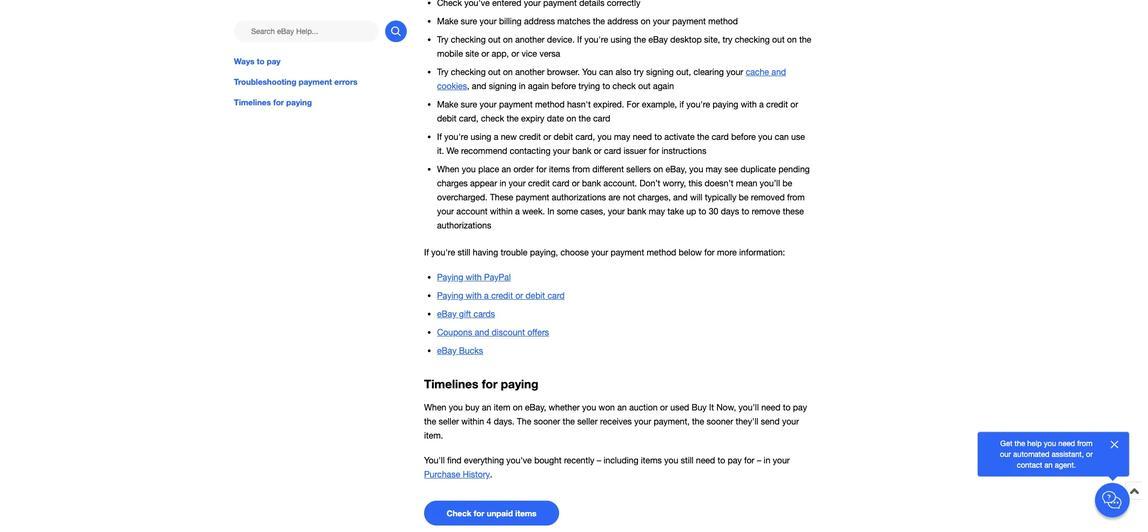 Task type: locate. For each thing, give the bounding box(es) containing it.
card up some
[[552, 178, 569, 188]]

choose
[[560, 248, 589, 257]]

1 vertical spatial ebay
[[437, 309, 457, 319]]

before down browser.
[[551, 81, 576, 91]]

with down the cache
[[741, 100, 757, 109]]

2 try from the top
[[437, 67, 448, 77]]

from left different
[[572, 164, 590, 174]]

for right order
[[536, 164, 547, 174]]

sooner down now,
[[707, 416, 733, 426]]

and right ,
[[472, 81, 486, 91]]

a inside make sure your payment method hasn't expired. for example, if you're paying with a credit or debit card, check the expiry date on the card
[[759, 100, 764, 109]]

your up try checking out on another device. if you're using the ebay desktop site, try checking out on the mobile site or app, or vice versa in the top of the page
[[653, 16, 670, 26]]

cache and cookies link
[[437, 67, 786, 91]]

may up doesn't in the right top of the page
[[706, 164, 722, 174]]

you inside 'you'll find everything you've bought recently – including items you still need to pay for – in your purchase history .'
[[664, 455, 678, 465]]

instructions
[[662, 146, 707, 156]]

coupons
[[437, 328, 472, 337]]

you
[[597, 132, 612, 142], [758, 132, 772, 142], [462, 164, 476, 174], [689, 164, 703, 174], [449, 402, 463, 412], [582, 402, 596, 412], [1044, 439, 1056, 448], [664, 455, 678, 465]]

be down mean
[[739, 192, 749, 202]]

troubleshooting
[[234, 77, 296, 86]]

get the help you need from our automated assistant, or contact an agent. tooltip
[[995, 438, 1098, 471]]

2 vertical spatial method
[[647, 248, 676, 257]]

see
[[724, 164, 738, 174]]

0 horizontal spatial timelines
[[234, 97, 271, 107]]

pay up 'troubleshooting'
[[267, 56, 281, 66]]

make down cookies
[[437, 100, 458, 109]]

trying
[[578, 81, 600, 91]]

may up issuer
[[614, 132, 630, 142]]

make sure your payment method hasn't expired. for example, if you're paying with a credit or debit card, check the expiry date on the card
[[437, 100, 798, 123]]

1 paying from the top
[[437, 272, 463, 282]]

for inside if you're using a new credit or debit card, you may need to activate the card before you can use it. we recommend contacting your bank or card issuer for instructions
[[649, 146, 659, 156]]

can inside if you're using a new credit or debit card, you may need to activate the card before you can use it. we recommend contacting your bank or card issuer for instructions
[[775, 132, 789, 142]]

credit down the cache
[[766, 100, 788, 109]]

your down order
[[509, 178, 526, 188]]

1 vertical spatial with
[[466, 272, 482, 282]]

0 vertical spatial within
[[490, 207, 513, 216]]

1 horizontal spatial timelines
[[424, 377, 478, 391]]

signing down app,
[[489, 81, 516, 91]]

cache
[[746, 67, 769, 77]]

2 horizontal spatial from
[[1077, 439, 1093, 448]]

0 horizontal spatial sooner
[[534, 416, 560, 426]]

need inside 'you'll find everything you've bought recently – including items you still need to pay for – in your purchase history .'
[[696, 455, 715, 465]]

information:
[[739, 248, 785, 257]]

0 horizontal spatial before
[[551, 81, 576, 91]]

paying inside make sure your payment method hasn't expired. for example, if you're paying with a credit or debit card, check the expiry date on the card
[[713, 100, 738, 109]]

to left 30
[[699, 207, 706, 216]]

0 horizontal spatial from
[[572, 164, 590, 174]]

still down payment, on the bottom
[[681, 455, 694, 465]]

with
[[741, 100, 757, 109], [466, 272, 482, 282], [466, 291, 482, 301]]

a inside when you place an order for items from different sellers on ebay, you may see duplicate pending charges appear in your credit card or bank account. don't worry, this doesn't mean you'll be overcharged. these payment authorizations are not charges, and will typically be removed from your account within a week. in some cases, your bank may take up to 30 days to remove these authorizations
[[515, 207, 520, 216]]

0 horizontal spatial debit
[[437, 114, 457, 123]]

2 make from the top
[[437, 100, 458, 109]]

when you place an order for items from different sellers on ebay, you may see duplicate pending charges appear in your credit card or bank account. don't worry, this doesn't mean you'll be overcharged. these payment authorizations are not charges, and will typically be removed from your account within a week. in some cases, your bank may take up to 30 days to remove these authorizations
[[437, 164, 810, 230]]

0 horizontal spatial may
[[614, 132, 630, 142]]

bank inside if you're using a new credit or debit card, you may need to activate the card before you can use it. we recommend contacting your bank or card issuer for instructions
[[572, 146, 591, 156]]

to left activate at the right
[[654, 132, 662, 142]]

1 horizontal spatial method
[[647, 248, 676, 257]]

browser.
[[547, 67, 580, 77]]

below
[[679, 248, 702, 257]]

2 paying from the top
[[437, 291, 463, 301]]

if
[[577, 35, 582, 44], [437, 132, 442, 142], [424, 248, 429, 257]]

bucks
[[459, 346, 483, 356]]

sure inside make sure your payment method hasn't expired. for example, if you're paying with a credit or debit card, check the expiry date on the card
[[461, 100, 477, 109]]

0 vertical spatial with
[[741, 100, 757, 109]]

0 vertical spatial card,
[[459, 114, 479, 123]]

everything
[[464, 455, 504, 465]]

now,
[[716, 402, 736, 412]]

these
[[490, 192, 513, 202]]

1 horizontal spatial from
[[787, 192, 805, 202]]

you're
[[584, 35, 608, 44], [686, 100, 710, 109], [444, 132, 468, 142], [431, 248, 455, 257]]

items inside check for unpaid items "link"
[[515, 508, 537, 518]]

0 horizontal spatial be
[[739, 192, 749, 202]]

method up date
[[535, 100, 565, 109]]

bank down hasn't
[[572, 146, 591, 156]]

vice
[[522, 49, 537, 58]]

and inside cache and cookies
[[772, 67, 786, 77]]

or inside when you buy an item on ebay, whether you won an auction or used buy it now, you'll need to pay the seller within 4 days. the sooner the seller receives your payment, the sooner they'll send your item.
[[660, 402, 668, 412]]

1 horizontal spatial sooner
[[707, 416, 733, 426]]

another for browser.
[[515, 67, 545, 77]]

your
[[480, 16, 497, 26], [653, 16, 670, 26], [726, 67, 743, 77], [480, 100, 497, 109], [553, 146, 570, 156], [509, 178, 526, 188], [437, 207, 454, 216], [608, 207, 625, 216], [591, 248, 608, 257], [634, 416, 651, 426], [782, 416, 799, 426], [773, 455, 790, 465]]

2 seller from the left
[[577, 416, 598, 426]]

paying with a credit or debit card
[[437, 291, 565, 301]]

0 horizontal spatial in
[[500, 178, 506, 188]]

1 horizontal spatial may
[[649, 207, 665, 216]]

recently
[[564, 455, 594, 465]]

authorizations
[[552, 192, 606, 202], [437, 221, 491, 230]]

on inside when you place an order for items from different sellers on ebay, you may see duplicate pending charges appear in your credit card or bank account. don't worry, this doesn't mean you'll be overcharged. these payment authorizations are not charges, and will typically be removed from your account within a week. in some cases, your bank may take up to 30 days to remove these authorizations
[[653, 164, 663, 174]]

0 vertical spatial ebay
[[648, 35, 668, 44]]

still inside 'you'll find everything you've bought recently – including items you still need to pay for – in your purchase history .'
[[681, 455, 694, 465]]

items right unpaid
[[515, 508, 537, 518]]

1 vertical spatial pay
[[793, 402, 807, 412]]

1 horizontal spatial debit
[[526, 291, 545, 301]]

0 vertical spatial when
[[437, 164, 459, 174]]

2 horizontal spatial paying
[[713, 100, 738, 109]]

if
[[679, 100, 684, 109]]

1 vertical spatial signing
[[489, 81, 516, 91]]

purchase history link
[[424, 469, 490, 479]]

0 horizontal spatial again
[[528, 81, 549, 91]]

agent.
[[1055, 461, 1076, 469]]

– right recently
[[597, 455, 601, 465]]

and up the take
[[673, 192, 688, 202]]

the inside get the help you need from our automated assistant, or contact an agent.
[[1015, 439, 1025, 448]]

you inside get the help you need from our automated assistant, or contact an agent.
[[1044, 439, 1056, 448]]

card, down hasn't
[[576, 132, 595, 142]]

card,
[[459, 114, 479, 123], [576, 132, 595, 142]]

0 horizontal spatial method
[[535, 100, 565, 109]]

try for try checking out on another browser. you can also try signing out, clearing your
[[437, 67, 448, 77]]

need inside when you buy an item on ebay, whether you won an auction or used buy it now, you'll need to pay the seller within 4 days. the sooner the seller receives your payment, the sooner they'll send your item.
[[761, 402, 780, 412]]

2 vertical spatial items
[[515, 508, 537, 518]]

more
[[717, 248, 737, 257]]

0 vertical spatial items
[[549, 164, 570, 174]]

and for , and signing in again before trying to check out again
[[472, 81, 486, 91]]

when you buy an item on ebay, whether you won an auction or used buy it now, you'll need to pay the seller within 4 days. the sooner the seller receives your payment, the sooner they'll send your item.
[[424, 402, 807, 440]]

checking
[[451, 35, 486, 44], [735, 35, 770, 44], [451, 67, 486, 77]]

0 vertical spatial authorizations
[[552, 192, 606, 202]]

recommend
[[461, 146, 507, 156]]

you're inside make sure your payment method hasn't expired. for example, if you're paying with a credit or debit card, check the expiry date on the card
[[686, 100, 710, 109]]

timelines down 'troubleshooting'
[[234, 97, 271, 107]]

0 horizontal spatial if
[[424, 248, 429, 257]]

try up cookies
[[437, 67, 448, 77]]

1 sure from the top
[[461, 16, 477, 26]]

0 vertical spatial method
[[708, 16, 738, 26]]

2 horizontal spatial debit
[[554, 132, 573, 142]]

cache and cookies
[[437, 67, 786, 91]]

1 horizontal spatial pay
[[728, 455, 742, 465]]

method up site,
[[708, 16, 738, 26]]

need down it on the right of page
[[696, 455, 715, 465]]

0 vertical spatial from
[[572, 164, 590, 174]]

1 vertical spatial paying
[[437, 291, 463, 301]]

1 horizontal spatial card,
[[576, 132, 595, 142]]

need up send
[[761, 402, 780, 412]]

using up recommend
[[471, 132, 491, 142]]

a left week.
[[515, 207, 520, 216]]

days
[[721, 207, 739, 216]]

1 address from the left
[[524, 16, 555, 26]]

1 make from the top
[[437, 16, 458, 26]]

make for make sure your billing address matches the address on your payment method
[[437, 16, 458, 26]]

to down now,
[[718, 455, 725, 465]]

card
[[593, 114, 610, 123], [712, 132, 729, 142], [604, 146, 621, 156], [552, 178, 569, 188], [548, 291, 565, 301]]

your up recommend
[[480, 100, 497, 109]]

in up these
[[500, 178, 506, 188]]

– down send
[[757, 455, 761, 465]]

0 vertical spatial in
[[519, 81, 526, 91]]

1 vertical spatial debit
[[554, 132, 573, 142]]

items down contacting
[[549, 164, 570, 174]]

paying with paypal link
[[437, 272, 511, 282]]

0 horizontal spatial try
[[634, 67, 644, 77]]

to right the you'll
[[783, 402, 791, 412]]

for
[[273, 97, 284, 107], [649, 146, 659, 156], [536, 164, 547, 174], [704, 248, 715, 257], [482, 377, 498, 391], [744, 455, 755, 465], [474, 508, 485, 518]]

need up the 'assistant,'
[[1058, 439, 1075, 448]]

within
[[490, 207, 513, 216], [461, 416, 484, 426]]

2 – from the left
[[757, 455, 761, 465]]

we
[[446, 146, 459, 156]]

1 try from the top
[[437, 35, 448, 44]]

need up issuer
[[633, 132, 652, 142]]

0 vertical spatial sure
[[461, 16, 477, 26]]

date
[[547, 114, 564, 123]]

1 horizontal spatial address
[[607, 16, 638, 26]]

0 vertical spatial pay
[[267, 56, 281, 66]]

2 another from the top
[[515, 67, 545, 77]]

in inside when you place an order for items from different sellers on ebay, you may see duplicate pending charges appear in your credit card or bank account. don't worry, this doesn't mean you'll be overcharged. these payment authorizations are not charges, and will typically be removed from your account within a week. in some cases, your bank may take up to 30 days to remove these authorizations
[[500, 178, 506, 188]]

2 vertical spatial with
[[466, 291, 482, 301]]

try
[[723, 35, 732, 44], [634, 67, 644, 77]]

another
[[515, 35, 545, 44], [515, 67, 545, 77]]

your right contacting
[[553, 146, 570, 156]]

you're inside try checking out on another device. if you're using the ebay desktop site, try checking out on the mobile site or app, or vice versa
[[584, 35, 608, 44]]

authorizations down account
[[437, 221, 491, 230]]

1 horizontal spatial still
[[681, 455, 694, 465]]

0 vertical spatial can
[[599, 67, 613, 77]]

for down 'troubleshooting'
[[273, 97, 284, 107]]

0 vertical spatial still
[[458, 248, 470, 257]]

with for paypal
[[466, 272, 482, 282]]

you right 'help'
[[1044, 439, 1056, 448]]

worry,
[[663, 178, 686, 188]]

auction
[[629, 402, 658, 412]]

0 vertical spatial may
[[614, 132, 630, 142]]

in inside 'you'll find everything you've bought recently – including items you still need to pay for – in your purchase history .'
[[764, 455, 770, 465]]

debit down date
[[554, 132, 573, 142]]

before inside if you're using a new credit or debit card, you may need to activate the card before you can use it. we recommend contacting your bank or card issuer for instructions
[[731, 132, 756, 142]]

when up 'item.'
[[424, 402, 446, 412]]

ebay down coupons
[[437, 346, 457, 356]]

2 horizontal spatial may
[[706, 164, 722, 174]]

hasn't
[[567, 100, 591, 109]]

.
[[490, 469, 492, 479]]

paying for paying with paypal
[[437, 272, 463, 282]]

timelines for paying inside "link"
[[234, 97, 312, 107]]

pay inside ways to pay link
[[267, 56, 281, 66]]

2 vertical spatial from
[[1077, 439, 1093, 448]]

0 horizontal spatial within
[[461, 416, 484, 426]]

payment inside make sure your payment method hasn't expired. for example, if you're paying with a credit or debit card, check the expiry date on the card
[[499, 100, 533, 109]]

try inside try checking out on another device. if you're using the ebay desktop site, try checking out on the mobile site or app, or vice versa
[[437, 35, 448, 44]]

paying
[[286, 97, 312, 107], [713, 100, 738, 109], [501, 377, 538, 391]]

you
[[582, 67, 597, 77]]

for inside 'you'll find everything you've bought recently – including items you still need to pay for – in your purchase history .'
[[744, 455, 755, 465]]

an right buy
[[482, 402, 491, 412]]

1 another from the top
[[515, 35, 545, 44]]

debit
[[437, 114, 457, 123], [554, 132, 573, 142], [526, 291, 545, 301]]

–
[[597, 455, 601, 465], [757, 455, 761, 465]]

2 horizontal spatial method
[[708, 16, 738, 26]]

and for cache and cookies
[[772, 67, 786, 77]]

pay down they'll
[[728, 455, 742, 465]]

0 vertical spatial ebay,
[[666, 164, 687, 174]]

before
[[551, 81, 576, 91], [731, 132, 756, 142]]

can left use
[[775, 132, 789, 142]]

mobile
[[437, 49, 463, 58]]

1 horizontal spatial before
[[731, 132, 756, 142]]

card down the expired. on the right top of the page
[[593, 114, 610, 123]]

0 horizontal spatial ebay,
[[525, 402, 546, 412]]

won
[[599, 402, 615, 412]]

need inside get the help you need from our automated assistant, or contact an agent.
[[1058, 439, 1075, 448]]

on inside make sure your payment method hasn't expired. for example, if you're paying with a credit or debit card, check the expiry date on the card
[[566, 114, 576, 123]]

find
[[447, 455, 462, 465]]

on
[[641, 16, 650, 26], [503, 35, 513, 44], [787, 35, 797, 44], [503, 67, 513, 77], [566, 114, 576, 123], [653, 164, 663, 174], [513, 402, 523, 412]]

if for trouble
[[424, 248, 429, 257]]

if you're still having trouble paying, choose your payment method below for more information:
[[424, 248, 785, 257]]

need inside if you're using a new credit or debit card, you may need to activate the card before you can use it. we recommend contacting your bank or card issuer for instructions
[[633, 132, 652, 142]]

when up charges
[[437, 164, 459, 174]]

you're up we
[[444, 132, 468, 142]]

seller up 'item.'
[[439, 416, 459, 426]]

0 horizontal spatial authorizations
[[437, 221, 491, 230]]

1 horizontal spatial using
[[611, 35, 631, 44]]

checking up site
[[451, 35, 486, 44]]

or up some
[[572, 178, 580, 188]]

when for when you buy an item on ebay, whether you won an auction or used buy it now, you'll need to pay the seller within 4 days. the sooner the seller receives your payment, the sooner they'll send your item.
[[424, 402, 446, 412]]

in down send
[[764, 455, 770, 465]]

if inside if you're using a new credit or debit card, you may need to activate the card before you can use it. we recommend contacting your bank or card issuer for instructions
[[437, 132, 442, 142]]

pending
[[778, 164, 810, 174]]

an inside get the help you need from our automated assistant, or contact an agent.
[[1044, 461, 1053, 469]]

items right including
[[641, 455, 662, 465]]

for down they'll
[[744, 455, 755, 465]]

0 horizontal spatial using
[[471, 132, 491, 142]]

0 vertical spatial check
[[613, 81, 636, 91]]

make up mobile
[[437, 16, 458, 26]]

0 vertical spatial timelines
[[234, 97, 271, 107]]

address
[[524, 16, 555, 26], [607, 16, 638, 26]]

1 horizontal spatial be
[[782, 178, 792, 188]]

still left having
[[458, 248, 470, 257]]

ebay left gift
[[437, 309, 457, 319]]

the inside if you're using a new credit or debit card, you may need to activate the card before you can use it. we recommend contacting your bank or card issuer for instructions
[[697, 132, 709, 142]]

items inside when you place an order for items from different sellers on ebay, you may see duplicate pending charges appear in your credit card or bank account. don't worry, this doesn't mean you'll be overcharged. these payment authorizations are not charges, and will typically be removed from your account within a week. in some cases, your bank may take up to 30 days to remove these authorizations
[[549, 164, 570, 174]]

payment right choose
[[611, 248, 644, 257]]

timelines up buy
[[424, 377, 478, 391]]

0 horizontal spatial items
[[515, 508, 537, 518]]

to inside when you buy an item on ebay, whether you won an auction or used buy it now, you'll need to pay the seller within 4 days. the sooner the seller receives your payment, the sooner they'll send your item.
[[783, 402, 791, 412]]

make inside make sure your payment method hasn't expired. for example, if you're paying with a credit or debit card, check the expiry date on the card
[[437, 100, 458, 109]]

1 horizontal spatial signing
[[646, 67, 674, 77]]

make for make sure your payment method hasn't expired. for example, if you're paying with a credit or debit card, check the expiry date on the card
[[437, 100, 458, 109]]

to right ways
[[257, 56, 265, 66]]

1 vertical spatial another
[[515, 67, 545, 77]]

with left paypal
[[466, 272, 482, 282]]

0 horizontal spatial address
[[524, 16, 555, 26]]

2 vertical spatial pay
[[728, 455, 742, 465]]

account.
[[603, 178, 637, 188]]

timelines inside "link"
[[234, 97, 271, 107]]

not
[[623, 192, 635, 202]]

using inside try checking out on another device. if you're using the ebay desktop site, try checking out on the mobile site or app, or vice versa
[[611, 35, 631, 44]]

still
[[458, 248, 470, 257], [681, 455, 694, 465]]

using
[[611, 35, 631, 44], [471, 132, 491, 142]]

1 horizontal spatial try
[[723, 35, 732, 44]]

paying inside "link"
[[286, 97, 312, 107]]

0 horizontal spatial pay
[[267, 56, 281, 66]]

when inside when you place an order for items from different sellers on ebay, you may see duplicate pending charges appear in your credit card or bank account. don't worry, this doesn't mean you'll be overcharged. these payment authorizations are not charges, and will typically be removed from your account within a week. in some cases, your bank may take up to 30 days to remove these authorizations
[[437, 164, 459, 174]]

to inside if you're using a new credit or debit card, you may need to activate the card before you can use it. we recommend contacting your bank or card issuer for instructions
[[654, 132, 662, 142]]

a inside if you're using a new credit or debit card, you may need to activate the card before you can use it. we recommend contacting your bank or card issuer for instructions
[[494, 132, 498, 142]]

debit down cookies
[[437, 114, 457, 123]]

timelines for paying link
[[234, 96, 407, 108]]

card, inside make sure your payment method hasn't expired. for example, if you're paying with a credit or debit card, check the expiry date on the card
[[459, 114, 479, 123]]

0 vertical spatial another
[[515, 35, 545, 44]]

0 horizontal spatial paying
[[286, 97, 312, 107]]

check down also
[[613, 81, 636, 91]]

1 sooner from the left
[[534, 416, 560, 426]]

you're down make sure your billing address matches the address on your payment method
[[584, 35, 608, 44]]

1 horizontal spatial in
[[519, 81, 526, 91]]

1 vertical spatial within
[[461, 416, 484, 426]]

sooner down the whether
[[534, 416, 560, 426]]

2 horizontal spatial items
[[641, 455, 662, 465]]

1 horizontal spatial within
[[490, 207, 513, 216]]

from up these
[[787, 192, 805, 202]]

paying
[[437, 272, 463, 282], [437, 291, 463, 301]]

0 vertical spatial be
[[782, 178, 792, 188]]

ebay, up the
[[525, 402, 546, 412]]

another down vice
[[515, 67, 545, 77]]

with inside make sure your payment method hasn't expired. for example, if you're paying with a credit or debit card, check the expiry date on the card
[[741, 100, 757, 109]]

2 sure from the top
[[461, 100, 477, 109]]

try for try checking out on another device. if you're using the ebay desktop site, try checking out on the mobile site or app, or vice versa
[[437, 35, 448, 44]]

card inside make sure your payment method hasn't expired. for example, if you're paying with a credit or debit card, check the expiry date on the card
[[593, 114, 610, 123]]

0 horizontal spatial timelines for paying
[[234, 97, 312, 107]]

from
[[572, 164, 590, 174], [787, 192, 805, 202], [1077, 439, 1093, 448]]

ebay for ebay bucks
[[437, 346, 457, 356]]

paying up item
[[501, 377, 538, 391]]

coupons and discount offers
[[437, 328, 549, 337]]

within inside when you buy an item on ebay, whether you won an auction or used buy it now, you'll need to pay the seller within 4 days. the sooner the seller receives your payment, the sooner they'll send your item.
[[461, 416, 484, 426]]

2 address from the left
[[607, 16, 638, 26]]

app,
[[492, 49, 509, 58]]

or
[[481, 49, 489, 58], [511, 49, 519, 58], [790, 100, 798, 109], [543, 132, 551, 142], [594, 146, 602, 156], [572, 178, 580, 188], [515, 291, 523, 301], [660, 402, 668, 412], [1086, 450, 1093, 459]]

can right you
[[599, 67, 613, 77]]

removed
[[751, 192, 785, 202]]

may
[[614, 132, 630, 142], [706, 164, 722, 174], [649, 207, 665, 216]]

your down send
[[773, 455, 790, 465]]

card up offers
[[548, 291, 565, 301]]

credit
[[766, 100, 788, 109], [519, 132, 541, 142], [528, 178, 550, 188], [491, 291, 513, 301]]

try right also
[[634, 67, 644, 77]]

0 vertical spatial signing
[[646, 67, 674, 77]]

0 horizontal spatial –
[[597, 455, 601, 465]]

0 horizontal spatial card,
[[459, 114, 479, 123]]

1 vertical spatial in
[[500, 178, 506, 188]]

1 vertical spatial items
[[641, 455, 662, 465]]

your inside make sure your payment method hasn't expired. for example, if you're paying with a credit or debit card, check the expiry date on the card
[[480, 100, 497, 109]]

0 vertical spatial bank
[[572, 146, 591, 156]]

you'll
[[760, 178, 780, 188]]

the
[[517, 416, 531, 426]]

may down charges,
[[649, 207, 665, 216]]

payment inside when you place an order for items from different sellers on ebay, you may see duplicate pending charges appear in your credit card or bank account. don't worry, this doesn't mean you'll be overcharged. these payment authorizations are not charges, and will typically be removed from your account within a week. in some cases, your bank may take up to 30 days to remove these authorizations
[[516, 192, 549, 202]]

payment up expiry
[[499, 100, 533, 109]]

place
[[478, 164, 499, 174]]

to right days
[[742, 207, 749, 216]]

1 again from the left
[[528, 81, 549, 91]]

0 vertical spatial try
[[723, 35, 732, 44]]

before up the see
[[731, 132, 756, 142]]

2 horizontal spatial pay
[[793, 402, 807, 412]]

your down auction
[[634, 416, 651, 426]]

2 horizontal spatial in
[[764, 455, 770, 465]]

2 vertical spatial debit
[[526, 291, 545, 301]]

1 vertical spatial method
[[535, 100, 565, 109]]

another inside try checking out on another device. if you're using the ebay desktop site, try checking out on the mobile site or app, or vice versa
[[515, 35, 545, 44]]

0 horizontal spatial check
[[481, 114, 504, 123]]

an
[[502, 164, 511, 174], [482, 402, 491, 412], [617, 402, 627, 412], [1044, 461, 1053, 469]]

an left order
[[502, 164, 511, 174]]

or up different
[[594, 146, 602, 156]]

be down 'pending'
[[782, 178, 792, 188]]

0 vertical spatial if
[[577, 35, 582, 44]]

within down these
[[490, 207, 513, 216]]

from up the 'assistant,'
[[1077, 439, 1093, 448]]

ebay, up worry,
[[666, 164, 687, 174]]

method left below
[[647, 248, 676, 257]]

ebay,
[[666, 164, 687, 174], [525, 402, 546, 412]]

and inside when you place an order for items from different sellers on ebay, you may see duplicate pending charges appear in your credit card or bank account. don't worry, this doesn't mean you'll be overcharged. these payment authorizations are not charges, and will typically be removed from your account within a week. in some cases, your bank may take up to 30 days to remove these authorizations
[[673, 192, 688, 202]]

try right site,
[[723, 35, 732, 44]]

credit down paypal
[[491, 291, 513, 301]]

when inside when you buy an item on ebay, whether you won an auction or used buy it now, you'll need to pay the seller within 4 days. the sooner the seller receives your payment, the sooner they'll send your item.
[[424, 402, 446, 412]]

paying,
[[530, 248, 558, 257]]

within inside when you place an order for items from different sellers on ebay, you may see duplicate pending charges appear in your credit card or bank account. don't worry, this doesn't mean you'll be overcharged. these payment authorizations are not charges, and will typically be removed from your account within a week. in some cases, your bank may take up to 30 days to remove these authorizations
[[490, 207, 513, 216]]

or down date
[[543, 132, 551, 142]]



Task type: describe. For each thing, give the bounding box(es) containing it.
2 vertical spatial may
[[649, 207, 665, 216]]

pay inside 'you'll find everything you've bought recently – including items you still need to pay for – in your purchase history .'
[[728, 455, 742, 465]]

or left vice
[[511, 49, 519, 58]]

cases,
[[580, 207, 605, 216]]

you down make sure your payment method hasn't expired. for example, if you're paying with a credit or debit card, check the expiry date on the card
[[597, 132, 612, 142]]

for up item
[[482, 377, 498, 391]]

on inside when you buy an item on ebay, whether you won an auction or used buy it now, you'll need to pay the seller within 4 days. the sooner the seller receives your payment, the sooner they'll send your item.
[[513, 402, 523, 412]]

try checking out on another browser. you can also try signing out, clearing your
[[437, 67, 746, 77]]

in
[[547, 207, 554, 216]]

2 sooner from the left
[[707, 416, 733, 426]]

paying with paypal
[[437, 272, 511, 282]]

to inside 'you'll find everything you've bought recently – including items you still need to pay for – in your purchase history .'
[[718, 455, 725, 465]]

from inside get the help you need from our automated assistant, or contact an agent.
[[1077, 439, 1093, 448]]

expiry
[[521, 114, 544, 123]]

you left buy
[[449, 402, 463, 412]]

check inside make sure your payment method hasn't expired. for example, if you're paying with a credit or debit card, check the expiry date on the card
[[481, 114, 504, 123]]

you've
[[506, 455, 532, 465]]

take
[[667, 207, 684, 216]]

payment up desktop
[[672, 16, 706, 26]]

debit inside if you're using a new credit or debit card, you may need to activate the card before you can use it. we recommend contacting your bank or card issuer for instructions
[[554, 132, 573, 142]]

check for unpaid items
[[447, 508, 537, 518]]

0 horizontal spatial signing
[[489, 81, 516, 91]]

checking for try checking out on another device. if you're using the ebay desktop site, try checking out on the mobile site or app, or vice versa
[[451, 35, 486, 44]]

for inside check for unpaid items "link"
[[474, 508, 485, 518]]

account
[[456, 207, 488, 216]]

your inside if you're using a new credit or debit card, you may need to activate the card before you can use it. we recommend contacting your bank or card issuer for instructions
[[553, 146, 570, 156]]

checking up the cache
[[735, 35, 770, 44]]

payment inside troubleshooting payment errors link
[[299, 77, 332, 86]]

use
[[791, 132, 805, 142]]

if inside try checking out on another device. if you're using the ebay desktop site, try checking out on the mobile site or app, or vice versa
[[577, 35, 582, 44]]

2 vertical spatial bank
[[627, 207, 646, 216]]

1 horizontal spatial paying
[[501, 377, 538, 391]]

card up different
[[604, 146, 621, 156]]

pay inside when you buy an item on ebay, whether you won an auction or used buy it now, you'll need to pay the seller within 4 days. the sooner the seller receives your payment, the sooner they'll send your item.
[[793, 402, 807, 412]]

troubleshooting payment errors
[[234, 77, 358, 86]]

your down overcharged.
[[437, 207, 454, 216]]

you're inside if you're using a new credit or debit card, you may need to activate the card before you can use it. we recommend contacting your bank or card issuer for instructions
[[444, 132, 468, 142]]

your right send
[[782, 416, 799, 426]]

you up this
[[689, 164, 703, 174]]

another for device.
[[515, 35, 545, 44]]

for inside timelines for paying "link"
[[273, 97, 284, 107]]

your left billing
[[480, 16, 497, 26]]

credit inside if you're using a new credit or debit card, you may need to activate the card before you can use it. we recommend contacting your bank or card issuer for instructions
[[519, 132, 541, 142]]

these
[[783, 207, 804, 216]]

unpaid
[[487, 508, 513, 518]]

may inside if you're using a new credit or debit card, you may need to activate the card before you can use it. we recommend contacting your bank or card issuer for instructions
[[614, 132, 630, 142]]

checking for try checking out on another browser. you can also try signing out, clearing your
[[451, 67, 486, 77]]

to right trying
[[602, 81, 610, 91]]

offers
[[527, 328, 549, 337]]

1 vertical spatial authorizations
[[437, 221, 491, 230]]

2 again from the left
[[653, 81, 674, 91]]

check for unpaid items link
[[424, 501, 559, 526]]

debit inside make sure your payment method hasn't expired. for example, if you're paying with a credit or debit card, check the expiry date on the card
[[437, 114, 457, 123]]

sure for billing
[[461, 16, 477, 26]]

0 horizontal spatial still
[[458, 248, 470, 257]]

for
[[627, 100, 639, 109]]

device.
[[547, 35, 575, 44]]

help
[[1027, 439, 1042, 448]]

desktop
[[670, 35, 702, 44]]

you're up paying with paypal link
[[431, 248, 455, 257]]

issuer
[[624, 146, 646, 156]]

new
[[501, 132, 517, 142]]

discount
[[492, 328, 525, 337]]

ebay, inside when you buy an item on ebay, whether you won an auction or used buy it now, you'll need to pay the seller within 4 days. the sooner the seller receives your payment, the sooner they'll send your item.
[[525, 402, 546, 412]]

when for when you place an order for items from different sellers on ebay, you may see duplicate pending charges appear in your credit card or bank account. don't worry, this doesn't mean you'll be overcharged. these payment authorizations are not charges, and will typically be removed from your account within a week. in some cases, your bank may take up to 30 days to remove these authorizations
[[437, 164, 459, 174]]

site
[[465, 49, 479, 58]]

it
[[709, 402, 714, 412]]

ebay gift cards
[[437, 309, 495, 319]]

example,
[[642, 100, 677, 109]]

overcharged.
[[437, 192, 488, 202]]

coupons and discount offers link
[[437, 328, 549, 337]]

your inside 'you'll find everything you've bought recently – including items you still need to pay for – in your purchase history .'
[[773, 455, 790, 465]]

charges
[[437, 178, 468, 188]]

1 seller from the left
[[439, 416, 459, 426]]

also
[[616, 67, 631, 77]]

cards
[[474, 309, 495, 319]]

1 vertical spatial bank
[[582, 178, 601, 188]]

order
[[513, 164, 534, 174]]

buy
[[692, 402, 707, 412]]

an inside when you place an order for items from different sellers on ebay, you may see duplicate pending charges appear in your credit card or bank account. don't worry, this doesn't mean you'll be overcharged. these payment authorizations are not charges, and will typically be removed from your account within a week. in some cases, your bank may take up to 30 days to remove these authorizations
[[502, 164, 511, 174]]

an right won at the right bottom of page
[[617, 402, 627, 412]]

items inside 'you'll find everything you've bought recently – including items you still need to pay for – in your purchase history .'
[[641, 455, 662, 465]]

paypal
[[484, 272, 511, 282]]

or inside make sure your payment method hasn't expired. for example, if you're paying with a credit or debit card, check the expiry date on the card
[[790, 100, 798, 109]]

payment,
[[654, 416, 690, 426]]

having
[[473, 248, 498, 257]]

1 vertical spatial from
[[787, 192, 805, 202]]

card up the see
[[712, 132, 729, 142]]

or inside get the help you need from our automated assistant, or contact an agent.
[[1086, 450, 1093, 459]]

site,
[[704, 35, 720, 44]]

this
[[688, 178, 702, 188]]

different
[[592, 164, 624, 174]]

ebay bucks link
[[437, 346, 483, 356]]

4 days.
[[487, 416, 515, 426]]

billing
[[499, 16, 522, 26]]

duplicate
[[740, 164, 776, 174]]

a up cards
[[484, 291, 489, 301]]

typically
[[705, 192, 736, 202]]

ebay, inside when you place an order for items from different sellers on ebay, you may see duplicate pending charges appear in your credit card or bank account. don't worry, this doesn't mean you'll be overcharged. these payment authorizations are not charges, and will typically be removed from your account within a week. in some cases, your bank may take up to 30 days to remove these authorizations
[[666, 164, 687, 174]]

1 – from the left
[[597, 455, 601, 465]]

item
[[494, 402, 510, 412]]

versa
[[540, 49, 560, 58]]

1 vertical spatial timelines for paying
[[424, 377, 538, 391]]

your left the cache
[[726, 67, 743, 77]]

you left place
[[462, 164, 476, 174]]

1 vertical spatial may
[[706, 164, 722, 174]]

or inside when you place an order for items from different sellers on ebay, you may see duplicate pending charges appear in your credit card or bank account. don't worry, this doesn't mean you'll be overcharged. these payment authorizations are not charges, and will typically be removed from your account within a week. in some cases, your bank may take up to 30 days to remove these authorizations
[[572, 178, 580, 188]]

used
[[670, 402, 689, 412]]

paying for paying with a credit or debit card
[[437, 291, 463, 301]]

1 vertical spatial try
[[634, 67, 644, 77]]

,
[[467, 81, 469, 91]]

for left more
[[704, 248, 715, 257]]

paying with a credit or debit card link
[[437, 291, 565, 301]]

send
[[761, 416, 780, 426]]

or right site
[[481, 49, 489, 58]]

your right choose
[[591, 248, 608, 257]]

with for a
[[466, 291, 482, 301]]

method inside make sure your payment method hasn't expired. for example, if you're paying with a credit or debit card, check the expiry date on the card
[[535, 100, 565, 109]]

try inside try checking out on another device. if you're using the ebay desktop site, try checking out on the mobile site or app, or vice versa
[[723, 35, 732, 44]]

automated
[[1013, 450, 1050, 459]]

ebay for ebay gift cards
[[437, 309, 457, 319]]

get the help you need from our automated assistant, or contact an agent.
[[1000, 439, 1093, 469]]

credit inside make sure your payment method hasn't expired. for example, if you're paying with a credit or debit card, check the expiry date on the card
[[766, 100, 788, 109]]

you left use
[[758, 132, 772, 142]]

credit inside when you place an order for items from different sellers on ebay, you may see duplicate pending charges appear in your credit card or bank account. don't worry, this doesn't mean you'll be overcharged. these payment authorizations are not charges, and will typically be removed from your account within a week. in some cases, your bank may take up to 30 days to remove these authorizations
[[528, 178, 550, 188]]

whether
[[549, 402, 580, 412]]

1 horizontal spatial check
[[613, 81, 636, 91]]

card, inside if you're using a new credit or debit card, you may need to activate the card before you can use it. we recommend contacting your bank or card issuer for instructions
[[576, 132, 595, 142]]

remove
[[752, 207, 780, 216]]

they'll
[[736, 416, 758, 426]]

matches
[[557, 16, 590, 26]]

troubleshooting payment errors link
[[234, 76, 407, 88]]

bought
[[534, 455, 562, 465]]

for inside when you place an order for items from different sellers on ebay, you may see duplicate pending charges appear in your credit card or bank account. don't worry, this doesn't mean you'll be overcharged. these payment authorizations are not charges, and will typically be removed from your account within a week. in some cases, your bank may take up to 30 days to remove these authorizations
[[536, 164, 547, 174]]

using inside if you're using a new credit or debit card, you may need to activate the card before you can use it. we recommend contacting your bank or card issuer for instructions
[[471, 132, 491, 142]]

0 vertical spatial before
[[551, 81, 576, 91]]

, and signing in again before trying to check out again
[[467, 81, 674, 91]]

clearing
[[694, 67, 724, 77]]

1 vertical spatial be
[[739, 192, 749, 202]]

if for new
[[437, 132, 442, 142]]

you left won at the right bottom of page
[[582, 402, 596, 412]]

appear
[[470, 178, 497, 188]]

or up discount
[[515, 291, 523, 301]]

out,
[[676, 67, 691, 77]]

you'll
[[739, 402, 759, 412]]

card inside when you place an order for items from different sellers on ebay, you may see duplicate pending charges appear in your credit card or bank account. don't worry, this doesn't mean you'll be overcharged. these payment authorizations are not charges, and will typically be removed from your account within a week. in some cases, your bank may take up to 30 days to remove these authorizations
[[552, 178, 569, 188]]

Search eBay Help... text field
[[234, 21, 379, 42]]

1 vertical spatial timelines
[[424, 377, 478, 391]]

week.
[[522, 207, 545, 216]]

history
[[463, 469, 490, 479]]

0 horizontal spatial can
[[599, 67, 613, 77]]

sure for payment
[[461, 100, 477, 109]]

ebay inside try checking out on another device. if you're using the ebay desktop site, try checking out on the mobile site or app, or vice versa
[[648, 35, 668, 44]]

gift
[[459, 309, 471, 319]]

and for coupons and discount offers
[[475, 328, 489, 337]]

your down are
[[608, 207, 625, 216]]

30
[[709, 207, 718, 216]]

some
[[557, 207, 578, 216]]



Task type: vqa. For each thing, say whether or not it's contained in the screenshot.
are
yes



